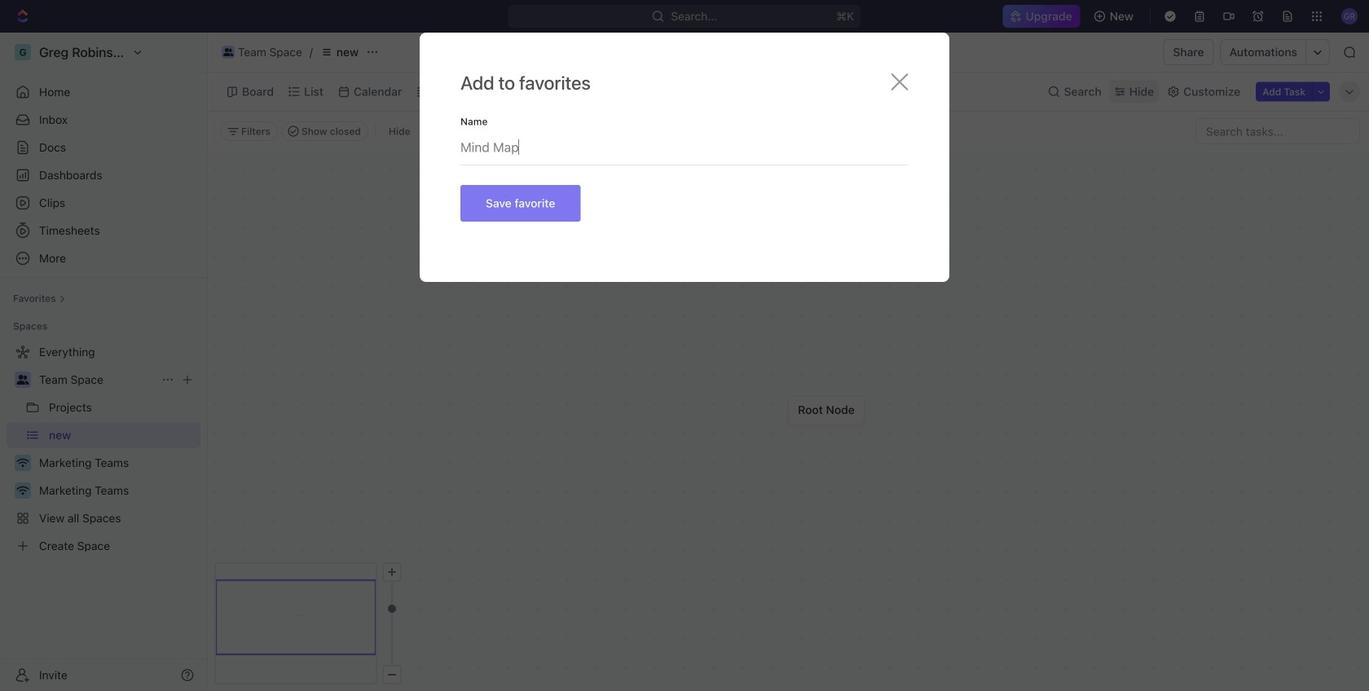 Task type: locate. For each thing, give the bounding box(es) containing it.
sidebar navigation
[[0, 33, 208, 691]]

dialog
[[420, 33, 950, 282]]

Search tasks... text field
[[1197, 119, 1360, 143]]



Task type: describe. For each thing, give the bounding box(es) containing it.
Name text field
[[461, 126, 909, 165]]

user group image
[[223, 48, 233, 56]]

user group image
[[17, 375, 29, 385]]



Task type: vqa. For each thing, say whether or not it's contained in the screenshot.
rightmost "User Group" 'image'
yes



